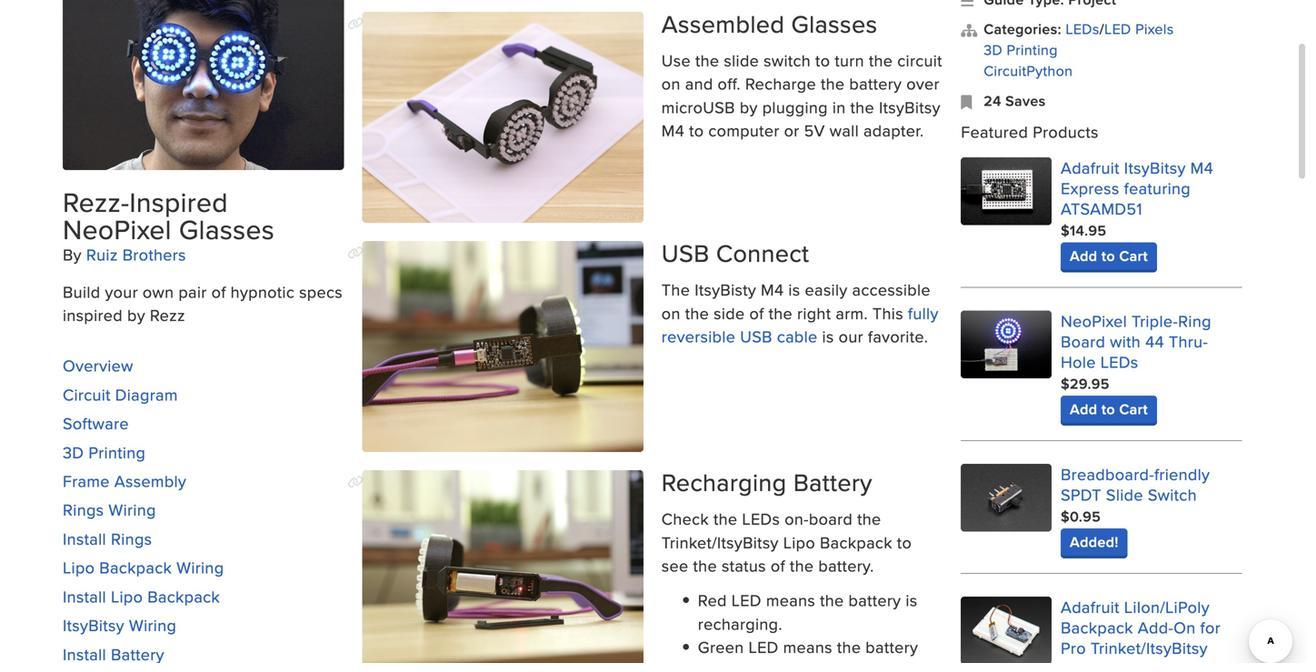 Task type: locate. For each thing, give the bounding box(es) containing it.
0 vertical spatial 3d
[[984, 39, 1003, 60]]

lipo backpack wiring link
[[63, 556, 224, 579]]

1 vertical spatial link image
[[348, 476, 364, 489]]

page content region
[[348, 6, 943, 663]]

on down use
[[662, 72, 681, 95]]

0 horizontal spatial m4
[[662, 119, 685, 142]]

guide categories element
[[962, 18, 1243, 81]]

lipo up itsybitsy wiring link
[[111, 585, 143, 608]]

fully inside fully reversible usb cable
[[909, 301, 939, 324]]

1 add from the top
[[1071, 245, 1098, 266]]

of right status
[[771, 554, 786, 577]]

is
[[789, 278, 801, 301], [823, 325, 835, 348], [906, 589, 918, 612]]

guide metadata element
[[962, 0, 1243, 111]]

2 horizontal spatial m4
[[1191, 156, 1214, 179]]

1 vertical spatial fully
[[772, 659, 803, 663]]

2 cart from the top
[[1120, 398, 1149, 420]]

circuit
[[898, 49, 943, 72]]

0 vertical spatial leds
[[1066, 18, 1100, 39]]

0 vertical spatial printing
[[1007, 39, 1058, 60]]

and
[[686, 72, 714, 95]]

0 vertical spatial neopixel
[[63, 210, 172, 249]]

saves
[[1006, 90, 1046, 111]]

1 horizontal spatial trinket/itsybitsy
[[1091, 636, 1209, 659]]

breadboard-friendly spdt slide switch image
[[962, 464, 1052, 532]]

0 vertical spatial means
[[767, 589, 816, 612]]

2 horizontal spatial leds
[[1101, 350, 1139, 373]]

0 vertical spatial fully
[[909, 301, 939, 324]]

switch
[[764, 49, 811, 72]]

0 horizontal spatial lipo
[[63, 556, 95, 579]]

adafruit
[[1061, 156, 1120, 179], [1061, 595, 1120, 618]]

the right board at the right bottom
[[858, 507, 882, 530]]

express
[[1061, 176, 1120, 199]]

leds link
[[1066, 18, 1100, 39]]

usb up the
[[662, 236, 710, 271]]

assembled
[[662, 6, 785, 41]]

0 vertical spatial itsybitsy
[[879, 95, 941, 119]]

add inside adafruit itsybitsy m4 express featuring atsamd51 $14.95 add to cart
[[1071, 245, 1098, 266]]

1 vertical spatial wiring
[[177, 556, 224, 579]]

battery down turn
[[850, 72, 902, 95]]

2 horizontal spatial itsybitsy
[[1125, 156, 1187, 179]]

1 install from the top
[[63, 527, 106, 550]]

3d printing link
[[984, 39, 1058, 60], [63, 440, 146, 464]]

2 vertical spatial m4
[[761, 278, 784, 301]]

trinket/itsybitsy up status
[[662, 531, 779, 554]]

ring
[[1179, 309, 1212, 332]]

3d right categories image at the top
[[984, 39, 1003, 60]]

by down your on the top left of the page
[[127, 303, 145, 326]]

2 vertical spatial itsybitsy
[[63, 614, 124, 637]]

lipo down the on-
[[784, 531, 816, 554]]

2 add to cart link from the top
[[1061, 395, 1158, 423]]

neopixel
[[63, 210, 172, 249], [1061, 309, 1128, 332]]

1 horizontal spatial rings
[[111, 527, 152, 550]]

0 horizontal spatial 3d
[[63, 440, 84, 464]]

to inside recharging battery check the leds on-board the trinket/itsybitsy lipo backpack to see the status of the battery.
[[898, 531, 912, 554]]

0 vertical spatial trinket/itsybitsy
[[662, 531, 779, 554]]

led down guide type element
[[1105, 18, 1132, 39]]

install down rings wiring 'link' at bottom left
[[63, 527, 106, 550]]

the up reversible
[[686, 301, 710, 324]]

0 horizontal spatial of
[[212, 280, 226, 303]]

battery up "recharged."
[[866, 635, 919, 659]]

led_pixels_itsy usb.jpg image
[[362, 241, 644, 452]]

1 vertical spatial by
[[127, 303, 145, 326]]

rings wiring link
[[63, 498, 156, 521]]

overview
[[63, 354, 133, 377]]

itsybitsy down 'install lipo backpack' link
[[63, 614, 124, 637]]

0 vertical spatial add to cart link
[[1061, 242, 1158, 270]]

0 horizontal spatial 3d printing link
[[63, 440, 146, 464]]

guide tagline element
[[63, 280, 344, 327]]

wiring up 'install lipo backpack' link
[[177, 556, 224, 579]]

1 vertical spatial m4
[[1191, 156, 1214, 179]]

0 vertical spatial lipo
[[784, 531, 816, 554]]

products
[[1033, 120, 1099, 143]]

2 vertical spatial is
[[906, 589, 918, 612]]

1 horizontal spatial by
[[740, 95, 758, 119]]

printing inside categories: leds / led pixels 3d printing circuitpython
[[1007, 39, 1058, 60]]

our
[[839, 325, 864, 348]]

0 vertical spatial add
[[1071, 245, 1098, 266]]

circuitpython link
[[984, 60, 1074, 81]]

featured products for guide region
[[962, 120, 1243, 663]]

1 vertical spatial usb
[[741, 325, 773, 348]]

led up recharging.
[[732, 589, 762, 612]]

2 horizontal spatial of
[[771, 554, 786, 577]]

1 on from the top
[[662, 72, 681, 95]]

assembly
[[114, 469, 187, 493]]

slide
[[724, 49, 760, 72]]

itsybitsy up the atsamd51
[[1125, 156, 1187, 179]]

breadboard-friendly spdt slide switch $0.95 added!
[[1061, 462, 1211, 552]]

adafruit up pro
[[1061, 595, 1120, 618]]

lipo down install rings link
[[63, 556, 95, 579]]

favorite.
[[868, 325, 929, 348]]

install up itsybitsy wiring link
[[63, 585, 106, 608]]

of right side
[[750, 301, 765, 324]]

1 vertical spatial on
[[662, 301, 681, 324]]

adapter.
[[864, 119, 925, 142]]

24 saves
[[984, 90, 1046, 111]]

1 horizontal spatial leds
[[1066, 18, 1100, 39]]

0 horizontal spatial is
[[789, 278, 801, 301]]

2 add from the top
[[1071, 398, 1098, 420]]

cart down neopixel triple-ring board with 44 thru- hole leds link
[[1120, 398, 1149, 420]]

2 link image from the top
[[348, 476, 364, 489]]

0 vertical spatial glasses
[[792, 6, 878, 41]]

1 vertical spatial led
[[732, 589, 762, 612]]

leds
[[1066, 18, 1100, 39], [1101, 350, 1139, 373], [743, 507, 781, 530]]

1 horizontal spatial neopixel
[[1061, 309, 1128, 332]]

the up in
[[821, 72, 845, 95]]

trinket/itsybitsy inside recharging battery check the leds on-board the trinket/itsybitsy lipo backpack to see the status of the battery.
[[662, 531, 779, 554]]

1 vertical spatial itsybitsy
[[1125, 156, 1187, 179]]

battery down battery.
[[849, 589, 902, 612]]

0 vertical spatial cart
[[1120, 245, 1149, 266]]

led up been
[[749, 635, 779, 659]]

2 vertical spatial lipo
[[111, 585, 143, 608]]

0 horizontal spatial leds
[[743, 507, 781, 530]]

neopixel triple-ring board with 44 thru- hole leds link
[[1061, 309, 1212, 373]]

0 vertical spatial is
[[789, 278, 801, 301]]

adafruit inside adafruit itsybitsy m4 express featuring atsamd51 $14.95 add to cart
[[1061, 156, 1120, 179]]

itsybitsy inside adafruit itsybitsy m4 express featuring atsamd51 $14.95 add to cart
[[1125, 156, 1187, 179]]

0 vertical spatial adafruit
[[1061, 156, 1120, 179]]

means up "recharged."
[[784, 635, 833, 659]]

1 vertical spatial add to cart link
[[1061, 395, 1158, 423]]

right
[[798, 301, 832, 324]]

0 horizontal spatial glasses
[[179, 210, 275, 249]]

0 vertical spatial battery
[[850, 72, 902, 95]]

featured
[[962, 120, 1029, 143]]

adafruit up the atsamd51
[[1061, 156, 1120, 179]]

printing
[[1007, 39, 1058, 60], [89, 440, 146, 464]]

glasses inside rezz-inspired neopixel glasses by ruiz brothers
[[179, 210, 275, 249]]

triple-
[[1132, 309, 1179, 332]]

add down $29.95
[[1071, 398, 1098, 420]]

1 vertical spatial printing
[[89, 440, 146, 464]]

leds inside recharging battery check the leds on-board the trinket/itsybitsy lipo backpack to see the status of the battery.
[[743, 507, 781, 530]]

backpack inside recharging battery check the leds on-board the trinket/itsybitsy lipo backpack to see the status of the battery.
[[820, 531, 893, 554]]

overview circuit diagram software 3d printing frame assembly rings wiring install rings lipo backpack wiring install lipo backpack itsybitsy wiring
[[63, 354, 224, 637]]

1 vertical spatial is
[[823, 325, 835, 348]]

adafruit inside adafruit liion/lipoly backpack add-on for pro trinket/itsybitsy
[[1061, 595, 1120, 618]]

trinket/itsybitsy
[[662, 531, 779, 554], [1091, 636, 1209, 659]]

arm.
[[836, 301, 869, 324]]

1 add to cart link from the top
[[1061, 242, 1158, 270]]

fully up favorite.
[[909, 301, 939, 324]]

m4 inside the itsybisty m4 is easily accessible on the side of the right arm. this
[[761, 278, 784, 301]]

1 horizontal spatial 3d printing link
[[984, 39, 1058, 60]]

pixels
[[1136, 18, 1175, 39]]

2 vertical spatial battery
[[866, 635, 919, 659]]

glasses up pair
[[179, 210, 275, 249]]

to
[[816, 49, 831, 72], [690, 119, 704, 142], [1102, 245, 1116, 266], [1102, 398, 1116, 420], [898, 531, 912, 554]]

0 horizontal spatial fully
[[772, 659, 803, 663]]

breadboard-friendly spdt slide switch link
[[1061, 462, 1211, 506]]

add down $14.95
[[1071, 245, 1098, 266]]

of inside the itsybisty m4 is easily accessible on the side of the right arm. this
[[750, 301, 765, 324]]

thru-
[[1170, 330, 1209, 353]]

add to cart link down $14.95
[[1061, 242, 1158, 270]]

1 horizontal spatial printing
[[1007, 39, 1058, 60]]

itsybitsy down 'over'
[[879, 95, 941, 119]]

2 vertical spatial wiring
[[129, 614, 177, 637]]

1 vertical spatial rings
[[111, 527, 152, 550]]

0 vertical spatial 3d printing link
[[984, 39, 1058, 60]]

inspired
[[129, 182, 228, 222]]

glasses
[[792, 6, 878, 41], [179, 210, 275, 249]]

been
[[729, 659, 767, 663]]

battery
[[794, 465, 873, 500]]

with
[[1111, 330, 1142, 353]]

1 vertical spatial cart
[[1120, 398, 1149, 420]]

2 vertical spatial leds
[[743, 507, 781, 530]]

1 adafruit from the top
[[1061, 156, 1120, 179]]

1 horizontal spatial fully
[[909, 301, 939, 324]]

1 horizontal spatial is
[[823, 325, 835, 348]]

adafruit for adafruit liion/lipoly backpack add-on for pro trinket/itsybitsy
[[1061, 595, 1120, 618]]

lipo inside recharging battery check the leds on-board the trinket/itsybitsy lipo backpack to see the status of the battery.
[[784, 531, 816, 554]]

green
[[698, 635, 744, 659]]

0 vertical spatial on
[[662, 72, 681, 95]]

1 cart from the top
[[1120, 245, 1149, 266]]

itsybitsy inside assembled glasses use the slide switch to turn the circuit on and off. recharge the battery over microusb by plugging in the itsybitsy m4 to computer or 5v wall adapter.
[[879, 95, 941, 119]]

battery
[[850, 72, 902, 95], [849, 589, 902, 612], [866, 635, 919, 659]]

1 horizontal spatial usb
[[741, 325, 773, 348]]

1 horizontal spatial 3d
[[984, 39, 1003, 60]]

2 adafruit from the top
[[1061, 595, 1120, 618]]

the down recharging
[[714, 507, 738, 530]]

pair
[[179, 280, 207, 303]]

frame
[[63, 469, 110, 493]]

assembled glasses use the slide switch to turn the circuit on and off. recharge the battery over microusb by plugging in the itsybitsy m4 to computer or 5v wall adapter.
[[662, 6, 943, 142]]

the right turn
[[869, 49, 893, 72]]

m4 inside adafruit itsybitsy m4 express featuring atsamd51 $14.95 add to cart
[[1191, 156, 1214, 179]]

backpack up battery.
[[820, 531, 893, 554]]

backpack left add-
[[1061, 616, 1134, 639]]

slide
[[1107, 483, 1144, 506]]

0 horizontal spatial usb
[[662, 236, 710, 271]]

1 vertical spatial adafruit
[[1061, 595, 1120, 618]]

led_pixels_usb charging leds.jpg image
[[362, 470, 644, 663]]

frame assembly link
[[63, 469, 187, 493]]

1 vertical spatial 3d
[[63, 440, 84, 464]]

rezz-inspired neopixel glasses by ruiz brothers
[[63, 182, 275, 266]]

printing up the saves
[[1007, 39, 1058, 60]]

1 horizontal spatial of
[[750, 301, 765, 324]]

0 vertical spatial by
[[740, 95, 758, 119]]

breadboard-
[[1061, 462, 1155, 486]]

1 horizontal spatial m4
[[761, 278, 784, 301]]

0 vertical spatial m4
[[662, 119, 685, 142]]

ruiz
[[86, 243, 118, 266]]

the up cable
[[769, 301, 793, 324]]

2 horizontal spatial is
[[906, 589, 918, 612]]

rings up lipo backpack wiring link
[[111, 527, 152, 550]]

0 vertical spatial link image
[[348, 17, 364, 30]]

easily
[[805, 278, 848, 301]]

1 horizontal spatial lipo
[[111, 585, 143, 608]]

use
[[662, 49, 691, 72]]

link image
[[348, 17, 364, 30], [348, 476, 364, 489]]

fully right been
[[772, 659, 803, 663]]

neopixel inside rezz-inspired neopixel glasses by ruiz brothers
[[63, 210, 172, 249]]

backpack up 'install lipo backpack' link
[[99, 556, 172, 579]]

red
[[698, 589, 727, 612]]

0 vertical spatial led
[[1105, 18, 1132, 39]]

1 vertical spatial leds
[[1101, 350, 1139, 373]]

usb down side
[[741, 325, 773, 348]]

1 link image from the top
[[348, 17, 364, 30]]

1 horizontal spatial glasses
[[792, 6, 878, 41]]

fully reversible usb cable
[[662, 301, 939, 348]]

on
[[662, 72, 681, 95], [662, 301, 681, 324]]

0 horizontal spatial neopixel
[[63, 210, 172, 249]]

trinket/itsybitsy inside adafruit liion/lipoly backpack add-on for pro trinket/itsybitsy
[[1091, 636, 1209, 659]]

3d up frame
[[63, 440, 84, 464]]

3d printing link down software link
[[63, 440, 146, 464]]

0 horizontal spatial printing
[[89, 440, 146, 464]]

overview link
[[63, 354, 133, 377]]

m4
[[662, 119, 685, 142], [1191, 156, 1214, 179], [761, 278, 784, 301]]

0 vertical spatial install
[[63, 527, 106, 550]]

0 horizontal spatial by
[[127, 303, 145, 326]]

printing up frame assembly link
[[89, 440, 146, 464]]

0 horizontal spatial itsybitsy
[[63, 614, 124, 637]]

1 vertical spatial trinket/itsybitsy
[[1091, 636, 1209, 659]]

1 vertical spatial glasses
[[179, 210, 275, 249]]

wiring down 'install lipo backpack' link
[[129, 614, 177, 637]]

backpack
[[820, 531, 893, 554], [99, 556, 172, 579], [148, 585, 220, 608], [1061, 616, 1134, 639]]

m4 for adafruit itsybitsy m4 express featuring atsamd51 $14.95 add to cart
[[1191, 156, 1214, 179]]

1 vertical spatial install
[[63, 585, 106, 608]]

2 horizontal spatial lipo
[[784, 531, 816, 554]]

trinket/itsybitsy down liion/lipoly
[[1091, 636, 1209, 659]]

cart inside adafruit itsybitsy m4 express featuring atsamd51 $14.95 add to cart
[[1120, 245, 1149, 266]]

add to cart link down $29.95
[[1061, 395, 1158, 423]]

add to cart link
[[1061, 242, 1158, 270], [1061, 395, 1158, 423]]

cart down the atsamd51
[[1120, 245, 1149, 266]]

is inside red led means the battery is recharging. green led means the battery has been fully recharged.
[[906, 589, 918, 612]]

1 vertical spatial neopixel
[[1061, 309, 1128, 332]]

the
[[696, 49, 720, 72], [869, 49, 893, 72], [821, 72, 845, 95], [851, 95, 875, 119], [686, 301, 710, 324], [769, 301, 793, 324], [714, 507, 738, 530], [858, 507, 882, 530], [694, 554, 718, 577], [790, 554, 814, 577], [820, 589, 845, 612], [838, 635, 862, 659]]

led_pixels_final build.jpg image
[[362, 12, 644, 223]]

glasses up turn
[[792, 6, 878, 41]]

means up recharging.
[[767, 589, 816, 612]]

build
[[63, 280, 100, 303]]

3d printing link up the saves
[[984, 39, 1058, 60]]

lipo
[[784, 531, 816, 554], [63, 556, 95, 579], [111, 585, 143, 608]]

2 on from the top
[[662, 301, 681, 324]]

wiring down frame assembly link
[[109, 498, 156, 521]]

by up computer
[[740, 95, 758, 119]]

1 horizontal spatial itsybitsy
[[879, 95, 941, 119]]

0 horizontal spatial trinket/itsybitsy
[[662, 531, 779, 554]]

rings down frame
[[63, 498, 104, 521]]

0 vertical spatial rings
[[63, 498, 104, 521]]

see
[[662, 554, 689, 577]]

on down the
[[662, 301, 681, 324]]

circuitpython
[[984, 60, 1074, 81]]

add inside neopixel triple-ring board with 44 thru- hole leds $29.95 add to cart
[[1071, 398, 1098, 420]]

of right pair
[[212, 280, 226, 303]]

1 vertical spatial 3d printing link
[[63, 440, 146, 464]]

liion/lipoly
[[1125, 595, 1210, 618]]

1 vertical spatial add
[[1071, 398, 1098, 420]]

guide information element
[[63, 0, 344, 327]]

by inside assembled glasses use the slide switch to turn the circuit on and off. recharge the battery over microusb by plugging in the itsybitsy m4 to computer or 5v wall adapter.
[[740, 95, 758, 119]]

leds inside neopixel triple-ring board with 44 thru- hole leds $29.95 add to cart
[[1101, 350, 1139, 373]]

guide pages element
[[63, 345, 344, 663]]



Task type: describe. For each thing, give the bounding box(es) containing it.
wall
[[830, 119, 859, 142]]

3d inside categories: leds / led pixels 3d printing circuitpython
[[984, 39, 1003, 60]]

2 install from the top
[[63, 585, 106, 608]]

fully reversible usb cable link
[[662, 301, 939, 348]]

by inside build your own pair of hypnotic specs inspired by rezz
[[127, 303, 145, 326]]

accessible
[[853, 278, 931, 301]]

0 vertical spatial wiring
[[109, 498, 156, 521]]

inspired
[[63, 303, 123, 326]]

connect
[[717, 236, 810, 271]]

to inside adafruit itsybitsy m4 express featuring atsamd51 $14.95 add to cart
[[1102, 245, 1116, 266]]

recharging
[[662, 465, 787, 500]]

the right in
[[851, 95, 875, 119]]

battery.
[[819, 554, 875, 577]]

specs
[[299, 280, 343, 303]]

add to cart link for to
[[1061, 242, 1158, 270]]

the right see
[[694, 554, 718, 577]]

add-
[[1139, 616, 1174, 639]]

m4 for the itsybisty m4 is easily accessible on the side of the right arm. this
[[761, 278, 784, 301]]

itsybisty
[[695, 278, 757, 301]]

categories:
[[984, 18, 1062, 40]]

recharging battery check the leds on-board the trinket/itsybitsy lipo backpack to see the status of the battery.
[[662, 465, 912, 577]]

neopixel triple-ring board with 44 thru- hole leds $29.95 add to cart
[[1061, 309, 1212, 420]]

/
[[1100, 18, 1105, 40]]

side
[[714, 301, 745, 324]]

link image for recharging battery
[[348, 476, 364, 489]]

added!
[[1071, 531, 1119, 552]]

m4 inside assembled glasses use the slide switch to turn the circuit on and off. recharge the battery over microusb by plugging in the itsybitsy m4 to computer or 5v wall adapter.
[[662, 119, 685, 142]]

spdt
[[1061, 483, 1102, 506]]

on inside the itsybisty m4 is easily accessible on the side of the right arm. this
[[662, 301, 681, 324]]

microusb
[[662, 95, 736, 119]]

2 vertical spatial led
[[749, 635, 779, 659]]

24
[[984, 90, 1002, 111]]

friendly
[[1155, 462, 1211, 486]]

over
[[907, 72, 940, 95]]

build your own pair of hypnotic specs inspired by rezz
[[63, 280, 343, 326]]

44
[[1146, 330, 1165, 353]]

1 vertical spatial battery
[[849, 589, 902, 612]]

fully inside red led means the battery is recharging. green led means the battery has been fully recharged.
[[772, 659, 803, 663]]

hypnotic
[[231, 280, 295, 303]]

the up "recharged."
[[838, 635, 862, 659]]

your
[[105, 280, 138, 303]]

the up and
[[696, 49, 720, 72]]

adafruit liion/lipoly backpack add-on for pro trinket/itsybitsy link
[[1061, 595, 1221, 659]]

ruiz brothers link
[[86, 243, 186, 266]]

this
[[873, 301, 904, 324]]

$14.95
[[1061, 219, 1107, 241]]

glasses inside assembled glasses use the slide switch to turn the circuit on and off. recharge the battery over microusb by plugging in the itsybitsy m4 to computer or 5v wall adapter.
[[792, 6, 878, 41]]

the down battery.
[[820, 589, 845, 612]]

rezz
[[150, 303, 185, 326]]

link image for assembled glasses
[[348, 17, 364, 30]]

featuring
[[1125, 176, 1191, 199]]

adafruit liion/lipoly backpack add-on for pro trinket/itsybitsy
[[1061, 595, 1221, 659]]

0 vertical spatial usb
[[662, 236, 710, 271]]

of inside recharging battery check the leds on-board the trinket/itsybitsy lipo backpack to see the status of the battery.
[[771, 554, 786, 577]]

neopixel inside neopixel triple-ring board with 44 thru- hole leds $29.95 add to cart
[[1061, 309, 1128, 332]]

usb connect
[[662, 236, 810, 271]]

atsamd51
[[1061, 197, 1143, 220]]

featured products
[[962, 120, 1099, 143]]

usb inside fully reversible usb cable
[[741, 325, 773, 348]]

led inside categories: leds / led pixels 3d printing circuitpython
[[1105, 18, 1132, 39]]

favorites count image
[[962, 90, 975, 111]]

adafruit liion/lipoly backpack soldered onto a pro trinket, plugged into a solderless breadboard. image
[[962, 596, 1052, 663]]

printing inside overview circuit diagram software 3d printing frame assembly rings wiring install rings lipo backpack wiring install lipo backpack itsybitsy wiring
[[89, 440, 146, 464]]

switch
[[1149, 483, 1198, 506]]

adafruit itsybitsy m4 express featuring atsamd51 $14.95 add to cart
[[1061, 156, 1214, 266]]

$0.95
[[1061, 506, 1101, 527]]

to inside neopixel triple-ring board with 44 thru- hole leds $29.95 add to cart
[[1102, 398, 1116, 420]]

check
[[662, 507, 709, 530]]

board
[[809, 507, 853, 530]]

for
[[1201, 616, 1221, 639]]

added! link
[[1061, 528, 1128, 556]]

circuit
[[63, 383, 111, 406]]

on-
[[785, 507, 809, 530]]

itsybitsy wiring link
[[63, 614, 177, 637]]

off.
[[718, 72, 741, 95]]

in
[[833, 95, 846, 119]]

1 vertical spatial means
[[784, 635, 833, 659]]

guide favorites count element
[[962, 90, 1243, 111]]

plugging
[[763, 95, 828, 119]]

hole
[[1061, 350, 1097, 373]]

computer
[[709, 119, 780, 142]]

brothers
[[123, 243, 186, 266]]

cart inside neopixel triple-ring board with 44 thru- hole leds $29.95 add to cart
[[1120, 398, 1149, 420]]

recharge
[[746, 72, 817, 95]]

is inside the itsybisty m4 is easily accessible on the side of the right arm. this
[[789, 278, 801, 301]]

install rings link
[[63, 527, 152, 550]]

of inside build your own pair of hypnotic specs inspired by rezz
[[212, 280, 226, 303]]

circuit diagram link
[[63, 383, 178, 406]]

link image
[[348, 247, 364, 259]]

battery inside assembled glasses use the slide switch to turn the circuit on and off. recharge the battery over microusb by plugging in the itsybitsy m4 to computer or 5v wall adapter.
[[850, 72, 902, 95]]

own
[[143, 280, 174, 303]]

status
[[722, 554, 767, 577]]

$29.95
[[1061, 373, 1110, 394]]

guide type image
[[962, 0, 975, 10]]

diagram
[[115, 383, 178, 406]]

led pixels link
[[1105, 18, 1175, 39]]

the left battery.
[[790, 554, 814, 577]]

on
[[1174, 616, 1197, 639]]

categories image
[[962, 19, 975, 81]]

5v
[[805, 119, 826, 142]]

backpack down lipo backpack wiring link
[[148, 585, 220, 608]]

adafruit for adafruit itsybitsy m4 express featuring atsamd51 $14.95 add to cart
[[1061, 156, 1120, 179]]

3d printing link inside guide categories element
[[984, 39, 1058, 60]]

guide type element
[[962, 0, 1243, 10]]

leds inside categories: leds / led pixels 3d printing circuitpython
[[1066, 18, 1100, 39]]

red led means the battery is recharging. green led means the battery has been fully recharged.
[[698, 589, 919, 663]]

adafruit itsybitsy m4 express featuring atsamd51 link
[[1061, 156, 1214, 220]]

the itsybisty m4 is easily accessible on the side of the right arm. this
[[662, 278, 931, 324]]

0 horizontal spatial rings
[[63, 498, 104, 521]]

1 vertical spatial lipo
[[63, 556, 95, 579]]

the
[[662, 278, 691, 301]]

3d inside overview circuit diagram software 3d printing frame assembly rings wiring install rings lipo backpack wiring install lipo backpack itsybitsy wiring
[[63, 440, 84, 464]]

add to cart link for leds
[[1061, 395, 1158, 423]]

categories: leds / led pixels 3d printing circuitpython
[[984, 18, 1175, 81]]

backpack inside adafruit liion/lipoly backpack add-on for pro trinket/itsybitsy
[[1061, 616, 1134, 639]]

itsybitsy inside overview circuit diagram software 3d printing frame assembly rings wiring install rings lipo backpack wiring install lipo backpack itsybitsy wiring
[[63, 614, 124, 637]]

board
[[1061, 330, 1106, 353]]

on inside assembled glasses use the slide switch to turn the circuit on and off. recharge the battery over microusb by plugging in the itsybitsy m4 to computer or 5v wall adapter.
[[662, 72, 681, 95]]



Task type: vqa. For each thing, say whether or not it's contained in the screenshot.
the left Trinket/ItsyBitsy
yes



